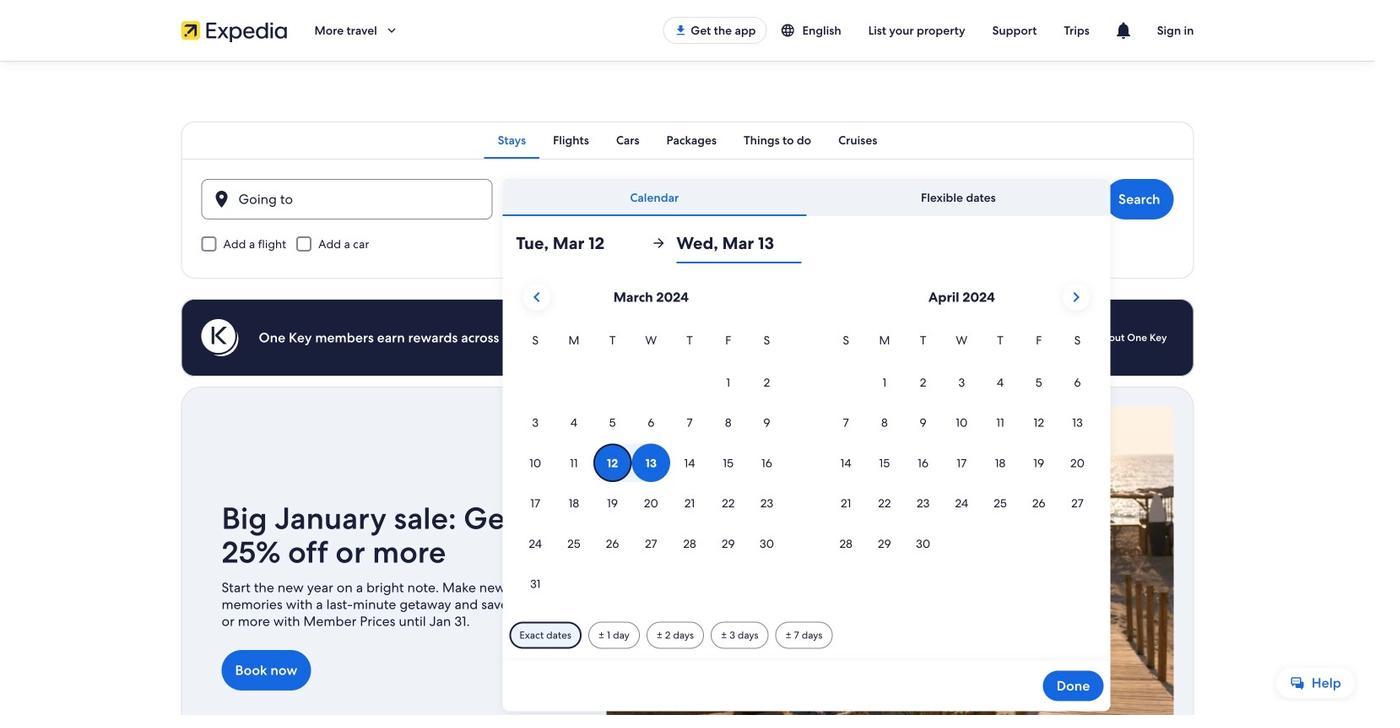 Task type: locate. For each thing, give the bounding box(es) containing it.
next month image
[[1066, 287, 1086, 307]]

small image
[[781, 23, 803, 38]]

main content
[[0, 61, 1375, 715]]

application
[[516, 277, 1097, 605]]

tab list
[[181, 122, 1194, 159], [503, 179, 1111, 216]]

april 2024 element
[[827, 331, 1097, 565]]

previous month image
[[527, 287, 547, 307]]



Task type: vqa. For each thing, say whether or not it's contained in the screenshot.
Directional IMAGE
yes



Task type: describe. For each thing, give the bounding box(es) containing it.
directional image
[[651, 236, 666, 251]]

communication center icon image
[[1113, 20, 1134, 41]]

0 vertical spatial tab list
[[181, 122, 1194, 159]]

expedia logo image
[[181, 19, 287, 42]]

more travel image
[[384, 23, 399, 38]]

1 vertical spatial tab list
[[503, 179, 1111, 216]]

march 2024 element
[[516, 331, 786, 605]]

download the app button image
[[674, 24, 687, 37]]



